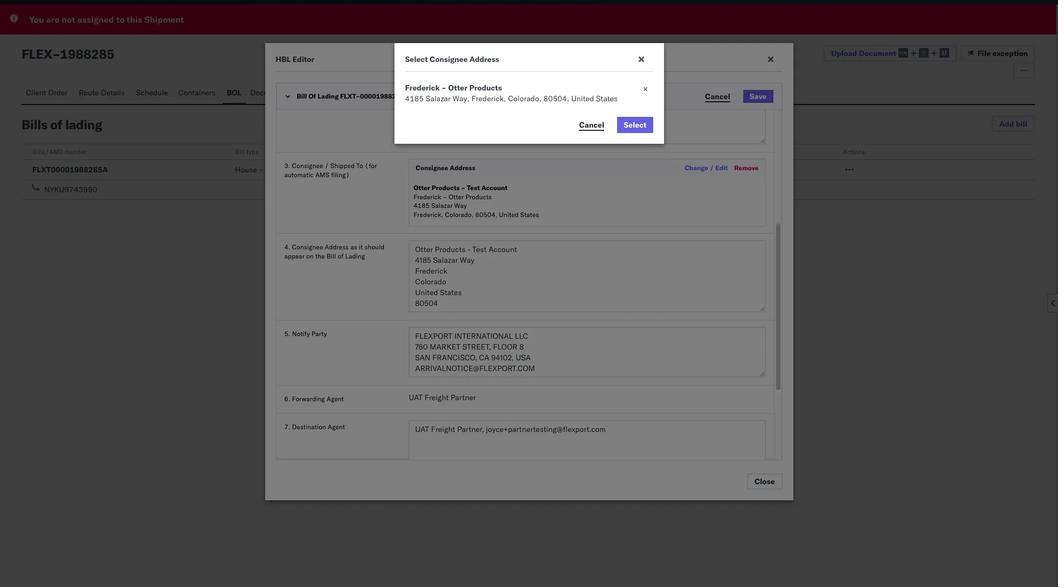 Task type: vqa. For each thing, say whether or not it's contained in the screenshot.
3.
yes



Task type: locate. For each thing, give the bounding box(es) containing it.
address right 4.
[[325, 243, 349, 251]]

6. forwarding agent
[[284, 395, 344, 403]]

1 vertical spatial 4185
[[414, 202, 430, 210]]

as for 4. consignee address as it should appear on the bill of lading
[[351, 243, 357, 251]]

the inside 4. consignee address as it should appear on the bill of lading
[[315, 252, 325, 260]]

0 vertical spatial states
[[596, 94, 618, 104]]

file
[[978, 49, 991, 58]]

appear for exporter
[[284, 84, 305, 92]]

1 horizontal spatial cancel button
[[699, 90, 737, 103]]

bill inside 4. consignee address as it should appear on the bill of lading
[[327, 252, 336, 260]]

to
[[356, 162, 363, 170]]

/ up ams on the top of the page
[[325, 162, 329, 170]]

hbl
[[276, 54, 291, 64]]

bills of lading
[[22, 116, 102, 133]]

1 on from the top
[[306, 84, 314, 92]]

appear
[[284, 84, 305, 92], [284, 252, 305, 260]]

0 vertical spatial frederick,
[[472, 94, 506, 104]]

flex
[[22, 46, 52, 62]]

obl
[[640, 148, 653, 156]]

UAT Freight Partner, joyce+partnertesting@flexport.com text field
[[409, 420, 766, 471]]

uat freight partner
[[409, 393, 476, 403]]

consignee inside 3. consignee / shipped to (for automatic ams filing)
[[292, 162, 323, 170]]

cancel left "select" button
[[579, 120, 604, 130]]

should
[[359, 75, 378, 83], [365, 243, 385, 251]]

address for select consignee address
[[470, 54, 499, 64]]

address up messages
[[319, 75, 343, 83]]

to
[[116, 14, 124, 25]]

bill of lading flxt-00001988285a
[[297, 92, 409, 100]]

1 vertical spatial 80504,
[[475, 211, 497, 219]]

frederick down select consignee address at top left
[[405, 83, 440, 93]]

filing)
[[331, 171, 350, 179]]

colorado,
[[508, 94, 542, 104], [445, 211, 474, 219]]

of
[[338, 84, 344, 92], [50, 116, 62, 133], [338, 252, 344, 260]]

on for consignee
[[306, 252, 314, 260]]

0 vertical spatial should
[[359, 75, 378, 83]]

of
[[309, 92, 316, 100]]

0 vertical spatial 80504,
[[544, 94, 569, 104]]

1 vertical spatial should
[[365, 243, 385, 251]]

salazar right 2
[[426, 94, 451, 104]]

consignee inside 4. consignee address as it should appear on the bill of lading
[[292, 243, 323, 251]]

ams
[[315, 171, 329, 179]]

0 vertical spatial frederick
[[405, 83, 440, 93]]

as inside 2. exporter address as it should appear on the bill of lading
[[344, 75, 351, 83]]

0 vertical spatial of
[[338, 84, 344, 92]]

cancel left "save"
[[705, 91, 730, 101]]

otter down consignee address
[[414, 184, 430, 192]]

0 vertical spatial cancel
[[705, 91, 730, 101]]

the for consignee
[[315, 252, 325, 260]]

as inside 4. consignee address as it should appear on the bill of lading
[[351, 243, 357, 251]]

1 horizontal spatial colorado,
[[508, 94, 542, 104]]

select up 2
[[405, 54, 428, 64]]

4185
[[405, 94, 424, 104], [414, 202, 430, 210]]

0 horizontal spatial select
[[405, 54, 428, 64]]

on inside 2. exporter address as it should appear on the bill of lading
[[306, 84, 314, 92]]

4185 left way
[[414, 202, 430, 210]]

frederick, right way,
[[472, 94, 506, 104]]

1 vertical spatial lading
[[318, 92, 339, 100]]

1 vertical spatial agent
[[328, 423, 345, 431]]

address up frederick - otter products 4185 salazar way, frederick, colorado, 80504, united states in the top of the page
[[470, 54, 499, 64]]

address inside 4. consignee address as it should appear on the bill of lading
[[325, 243, 349, 251]]

address inside 2. exporter address as it should appear on the bill of lading
[[319, 75, 343, 83]]

bills/ams number
[[32, 148, 87, 156]]

of inside 4. consignee address as it should appear on the bill of lading
[[338, 252, 344, 260]]

document
[[859, 48, 896, 58]]

assignees
[[344, 88, 379, 98]]

3.
[[284, 162, 290, 170]]

appear for consignee
[[284, 252, 305, 260]]

appear inside 2. exporter address as it should appear on the bill of lading
[[284, 84, 305, 92]]

shipped
[[330, 162, 355, 170]]

1 vertical spatial on
[[306, 252, 314, 260]]

/ left edit
[[710, 164, 714, 172]]

products up way,
[[469, 83, 502, 93]]

select inside button
[[624, 120, 647, 130]]

route
[[79, 88, 99, 98]]

1 vertical spatial frederick
[[414, 193, 441, 201]]

0 horizontal spatial colorado,
[[445, 211, 474, 219]]

appear down 4.
[[284, 252, 305, 260]]

0 vertical spatial it
[[353, 75, 357, 83]]

on for exporter
[[306, 84, 314, 92]]

frederick, down --
[[414, 211, 443, 219]]

0 horizontal spatial it
[[353, 75, 357, 83]]

exporter
[[292, 75, 317, 83]]

Ka Fung Ind Tech Hui Zhou Co Ltd , Western 4th Road, Xiang Shui He Industrial Park, Western Dayawan District, Huizhou Guangdong Guangdong Guangdong China text field
[[409, 72, 766, 144]]

otter inside frederick - otter products 4185 salazar way, frederick, colorado, 80504, united states
[[448, 83, 468, 93]]

1 vertical spatial select
[[624, 120, 647, 130]]

salazar left way
[[431, 202, 453, 210]]

colorado, inside frederick - otter products 4185 salazar way, frederick, colorado, 80504, united states
[[508, 94, 542, 104]]

of for 4. consignee address as it should appear on the bill of lading
[[338, 252, 344, 260]]

2 vertical spatial of
[[338, 252, 344, 260]]

4. consignee address as it should appear on the bill of lading
[[284, 243, 385, 260]]

it inside 4. consignee address as it should appear on the bill of lading
[[359, 243, 363, 251]]

2 vertical spatial lading
[[345, 252, 365, 260]]

1 horizontal spatial states
[[596, 94, 618, 104]]

account
[[481, 184, 508, 192]]

the
[[315, 84, 325, 92], [315, 252, 325, 260]]

lading inside 2. exporter address as it should appear on the bill of lading
[[345, 84, 365, 92]]

1 vertical spatial salazar
[[431, 202, 453, 210]]

0 vertical spatial select
[[405, 54, 428, 64]]

3. consignee / shipped to (for automatic ams filing)
[[284, 162, 377, 179]]

add bill button
[[992, 116, 1035, 132]]

lading inside 4. consignee address as it should appear on the bill of lading
[[345, 252, 365, 260]]

frederick,
[[472, 94, 506, 104], [414, 211, 443, 219]]

2
[[416, 92, 420, 100]]

4.
[[284, 243, 290, 251]]

cancel for the bottom cancel button
[[579, 120, 604, 130]]

1 the from the top
[[315, 84, 325, 92]]

0 vertical spatial products
[[469, 83, 502, 93]]

0 vertical spatial lading
[[345, 84, 365, 92]]

1 horizontal spatial 80504,
[[544, 94, 569, 104]]

1 horizontal spatial frederick,
[[472, 94, 506, 104]]

agent
[[327, 395, 344, 403], [328, 423, 345, 431]]

should for 4. consignee address as it should appear on the bill of lading
[[365, 243, 385, 251]]

0 horizontal spatial /
[[325, 162, 329, 170]]

partner
[[451, 393, 476, 403]]

salazar inside otter products - test account frederick - otter products 4185 salazar way frederick, colorado, 80504, united states
[[431, 202, 453, 210]]

consignee
[[430, 54, 468, 64], [292, 162, 323, 170], [416, 164, 448, 172], [292, 243, 323, 251]]

1 vertical spatial it
[[359, 243, 363, 251]]

not
[[62, 14, 75, 25]]

0 vertical spatial agent
[[327, 395, 344, 403]]

bill type
[[235, 148, 259, 156]]

consignee for 4. consignee address as it should appear on the bill of lading
[[292, 243, 323, 251]]

1 appear from the top
[[284, 84, 305, 92]]

0 horizontal spatial 80504,
[[475, 211, 497, 219]]

consignee right 4.
[[292, 243, 323, 251]]

0 vertical spatial on
[[306, 84, 314, 92]]

1 horizontal spatial it
[[359, 243, 363, 251]]

4185 left way,
[[405, 94, 424, 104]]

bill inside 2. exporter address as it should appear on the bill of lading
[[327, 84, 336, 92]]

2 appear from the top
[[284, 252, 305, 260]]

0 horizontal spatial united
[[499, 211, 519, 219]]

otter up way,
[[448, 83, 468, 93]]

consignee for 3. consignee / shipped to (for automatic ams filing)
[[292, 162, 323, 170]]

lading for exporter
[[345, 84, 365, 92]]

test
[[467, 184, 480, 192]]

assigned
[[77, 14, 114, 25]]

00001988285a
[[360, 92, 409, 100]]

1 vertical spatial states
[[520, 211, 539, 219]]

documents
[[250, 88, 289, 98]]

-
[[52, 46, 60, 62], [442, 83, 446, 93], [259, 165, 264, 175], [438, 165, 442, 175], [442, 165, 447, 175], [461, 184, 465, 192], [443, 193, 447, 201]]

route details
[[79, 88, 125, 98]]

1 vertical spatial cancel button
[[573, 117, 611, 133]]

frederick, inside otter products - test account frederick - otter products 4185 salazar way frederick, colorado, 80504, united states
[[414, 211, 443, 219]]

number
[[65, 148, 87, 156]]

it for 2. exporter address as it should appear on the bill of lading
[[353, 75, 357, 83]]

frederick inside otter products - test account frederick - otter products 4185 salazar way frederick, colorado, 80504, united states
[[414, 193, 441, 201]]

surrender
[[655, 148, 683, 156]]

as
[[344, 75, 351, 83], [351, 243, 357, 251]]

appear inside 4. consignee address as it should appear on the bill of lading
[[284, 252, 305, 260]]

united inside otter products - test account frederick - otter products 4185 salazar way frederick, colorado, 80504, united states
[[499, 211, 519, 219]]

1 horizontal spatial united
[[571, 94, 594, 104]]

0 vertical spatial salazar
[[426, 94, 451, 104]]

0 horizontal spatial cancel
[[579, 120, 604, 130]]

0 vertical spatial otter
[[448, 83, 468, 93]]

cancel button
[[699, 90, 737, 103], [573, 117, 611, 133]]

1 vertical spatial cancel
[[579, 120, 604, 130]]

80504,
[[544, 94, 569, 104], [475, 211, 497, 219]]

upload document button
[[824, 45, 957, 61]]

united
[[571, 94, 594, 104], [499, 211, 519, 219]]

otter
[[448, 83, 468, 93], [414, 184, 430, 192], [449, 193, 464, 201]]

0 horizontal spatial cancel button
[[573, 117, 611, 133]]

it inside 2. exporter address as it should appear on the bill of lading
[[353, 75, 357, 83]]

cancel button left "save"
[[699, 90, 737, 103]]

select up obl
[[624, 120, 647, 130]]

agent right forwarding
[[327, 395, 344, 403]]

1 vertical spatial frederick,
[[414, 211, 443, 219]]

should inside 2. exporter address as it should appear on the bill of lading
[[359, 75, 378, 83]]

1 vertical spatial as
[[351, 243, 357, 251]]

0 vertical spatial colorado,
[[508, 94, 542, 104]]

agent right destination at the left bottom
[[328, 423, 345, 431]]

route details button
[[75, 83, 132, 104]]

/
[[325, 162, 329, 170], [710, 164, 714, 172]]

change / edit
[[685, 164, 728, 172]]

1 vertical spatial colorado,
[[445, 211, 474, 219]]

cancel
[[705, 91, 730, 101], [579, 120, 604, 130]]

of inside 2. exporter address as it should appear on the bill of lading
[[338, 84, 344, 92]]

address for 2. exporter address as it should appear on the bill of lading
[[319, 75, 343, 83]]

1 vertical spatial of
[[50, 116, 62, 133]]

the inside 2. exporter address as it should appear on the bill of lading
[[315, 84, 325, 92]]

upload
[[831, 48, 857, 58]]

1 vertical spatial appear
[[284, 252, 305, 260]]

1 vertical spatial the
[[315, 252, 325, 260]]

products down test
[[466, 193, 492, 201]]

flxt-
[[340, 92, 360, 100]]

add
[[999, 119, 1014, 129]]

0 vertical spatial 4185
[[405, 94, 424, 104]]

frederick - otter products 4185 salazar way, frederick, colorado, 80504, united states
[[405, 83, 618, 104]]

close
[[755, 477, 775, 487]]

(for
[[365, 162, 377, 170]]

1 horizontal spatial cancel
[[705, 91, 730, 101]]

1 vertical spatial united
[[499, 211, 519, 219]]

otter up way
[[449, 193, 464, 201]]

frederick down --
[[414, 193, 441, 201]]

agent for 7. destination agent
[[328, 423, 345, 431]]

add bill
[[999, 119, 1028, 129]]

2 the from the top
[[315, 252, 325, 260]]

0 vertical spatial united
[[571, 94, 594, 104]]

messages
[[300, 88, 334, 98]]

80504, inside frederick - otter products 4185 salazar way, frederick, colorado, 80504, united states
[[544, 94, 569, 104]]

on inside 4. consignee address as it should appear on the bill of lading
[[306, 252, 314, 260]]

0 vertical spatial as
[[344, 75, 351, 83]]

cancel button left "select" button
[[573, 117, 611, 133]]

2 on from the top
[[306, 252, 314, 260]]

salazar
[[426, 94, 451, 104], [431, 202, 453, 210]]

forwarding
[[292, 395, 325, 403]]

freight
[[425, 393, 449, 403]]

1 vertical spatial products
[[432, 184, 460, 192]]

0 vertical spatial appear
[[284, 84, 305, 92]]

1 horizontal spatial select
[[624, 120, 647, 130]]

products down --
[[432, 184, 460, 192]]

it
[[353, 75, 357, 83], [359, 243, 363, 251]]

80504, inside otter products - test account frederick - otter products 4185 salazar way frederick, colorado, 80504, united states
[[475, 211, 497, 219]]

appear down the 2.
[[284, 84, 305, 92]]

remove link
[[734, 164, 759, 172]]

0 horizontal spatial states
[[520, 211, 539, 219]]

consignee up way,
[[430, 54, 468, 64]]

lading for consignee
[[345, 252, 365, 260]]

0 vertical spatial the
[[315, 84, 325, 92]]

should inside 4. consignee address as it should appear on the bill of lading
[[365, 243, 385, 251]]

2 vertical spatial otter
[[449, 193, 464, 201]]

0 horizontal spatial frederick,
[[414, 211, 443, 219]]

consignee up automatic in the top of the page
[[292, 162, 323, 170]]



Task type: describe. For each thing, give the bounding box(es) containing it.
consignee down release
[[416, 164, 448, 172]]

bills/ams
[[32, 148, 63, 156]]

of for 2. exporter address as it should appear on the bill of lading
[[338, 84, 344, 92]]

schedule button
[[132, 83, 174, 104]]

consignee address
[[416, 164, 475, 172]]

1 horizontal spatial /
[[710, 164, 714, 172]]

shipment
[[144, 14, 184, 25]]

select for select consignee address
[[405, 54, 428, 64]]

hbl editor
[[276, 54, 314, 64]]

lading
[[65, 116, 102, 133]]

close button
[[747, 474, 783, 490]]

containers button
[[174, 83, 222, 104]]

colorado, inside otter products - test account frederick - otter products 4185 salazar way frederick, colorado, 80504, united states
[[445, 211, 474, 219]]

2 vertical spatial products
[[466, 193, 492, 201]]

schedule
[[136, 88, 168, 98]]

0 vertical spatial cancel button
[[699, 90, 737, 103]]

flxt00001988285a
[[32, 165, 108, 175]]

select button
[[617, 117, 653, 133]]

express
[[266, 165, 293, 175]]

salazar inside frederick - otter products 4185 salazar way, frederick, colorado, 80504, united states
[[426, 94, 451, 104]]

address down release method
[[450, 164, 475, 172]]

cancel for the top cancel button
[[705, 91, 730, 101]]

house
[[235, 165, 257, 175]]

4185 inside frederick - otter products 4185 salazar way, frederick, colorado, 80504, united states
[[405, 94, 424, 104]]

should for 2. exporter address as it should appear on the bill of lading
[[359, 75, 378, 83]]

assignees button
[[340, 83, 385, 104]]

1 vertical spatial otter
[[414, 184, 430, 192]]

documents button
[[246, 83, 296, 104]]

- inside frederick - otter products 4185 salazar way, frederick, colorado, 80504, united states
[[442, 83, 446, 93]]

nyku9743990
[[44, 185, 97, 195]]

as for 2. exporter address as it should appear on the bill of lading
[[344, 75, 351, 83]]

change
[[685, 164, 708, 172]]

remove
[[734, 164, 759, 172]]

exception
[[993, 49, 1028, 58]]

messages button
[[296, 83, 340, 104]]

notify
[[292, 330, 310, 338]]

client order
[[26, 88, 68, 98]]

actions
[[843, 148, 865, 156]]

Otter Products - Test Account 4185 Salazar Way Frederick Colorado United States 80504 text field
[[409, 240, 766, 313]]

address for 4. consignee address as it should appear on the bill of lading
[[325, 243, 349, 251]]

2. exporter address as it should appear on the bill of lading
[[284, 75, 378, 92]]

7.
[[284, 423, 290, 431]]

are
[[46, 14, 59, 25]]

frederick inside frederick - otter products 4185 salazar way, frederick, colorado, 80504, united states
[[405, 83, 440, 93]]

change / edit link
[[685, 164, 728, 172]]

save button
[[743, 90, 773, 103]]

editor
[[293, 54, 314, 64]]

select consignee address
[[405, 54, 499, 64]]

FLEXPORT INTERNATIONAL LLC 760 MARKET STREET, FLOOR 8 SAN FRANCISCO, CA 94102, USA ARRIVALNOTICE@FLEXPORT.COM text field
[[409, 327, 766, 378]]

obl surrender
[[640, 148, 683, 156]]

method
[[462, 148, 485, 156]]

states inside frederick - otter products 4185 salazar way, frederick, colorado, 80504, united states
[[596, 94, 618, 104]]

2.
[[284, 75, 290, 83]]

order
[[48, 88, 68, 98]]

it for 4. consignee address as it should appear on the bill of lading
[[359, 243, 363, 251]]

6.
[[284, 395, 290, 403]]

automatic
[[284, 171, 314, 179]]

frederick, inside frederick - otter products 4185 salazar way, frederick, colorado, 80504, united states
[[472, 94, 506, 104]]

the for exporter
[[315, 84, 325, 92]]

file exception
[[978, 49, 1028, 58]]

details
[[101, 88, 125, 98]]

products inside frederick - otter products 4185 salazar way, frederick, colorado, 80504, united states
[[469, 83, 502, 93]]

bol
[[227, 88, 242, 98]]

united inside frederick - otter products 4185 salazar way, frederick, colorado, 80504, united states
[[571, 94, 594, 104]]

way,
[[453, 94, 470, 104]]

5.
[[284, 330, 290, 338]]

5. notify party
[[284, 330, 327, 338]]

states inside otter products - test account frederick - otter products 4185 salazar way frederick, colorado, 80504, united states
[[520, 211, 539, 219]]

/ inside 3. consignee / shipped to (for automatic ams filing)
[[325, 162, 329, 170]]

7. destination agent
[[284, 423, 345, 431]]

way
[[454, 202, 467, 210]]

1988285
[[60, 46, 114, 62]]

otter products - test account frederick - otter products 4185 salazar way frederick, colorado, 80504, united states
[[414, 184, 539, 219]]

release method
[[438, 148, 485, 156]]

edit
[[716, 164, 728, 172]]

save
[[750, 92, 767, 101]]

containers
[[178, 88, 216, 98]]

4185 inside otter products - test account frederick - otter products 4185 salazar way frederick, colorado, 80504, united states
[[414, 202, 430, 210]]

--
[[438, 165, 447, 175]]

bills
[[22, 116, 47, 133]]

bill
[[1016, 119, 1028, 129]]

select for select
[[624, 120, 647, 130]]

you
[[29, 14, 44, 25]]

release
[[438, 148, 461, 156]]

client order button
[[22, 83, 75, 104]]

flex - 1988285
[[22, 46, 114, 62]]

agent for 6. forwarding agent
[[327, 395, 344, 403]]

bol button
[[222, 83, 246, 104]]

consignee for select consignee address
[[430, 54, 468, 64]]

destination
[[292, 423, 326, 431]]

you are not assigned to this shipment
[[29, 14, 184, 25]]

uat
[[409, 393, 423, 403]]

client
[[26, 88, 46, 98]]



